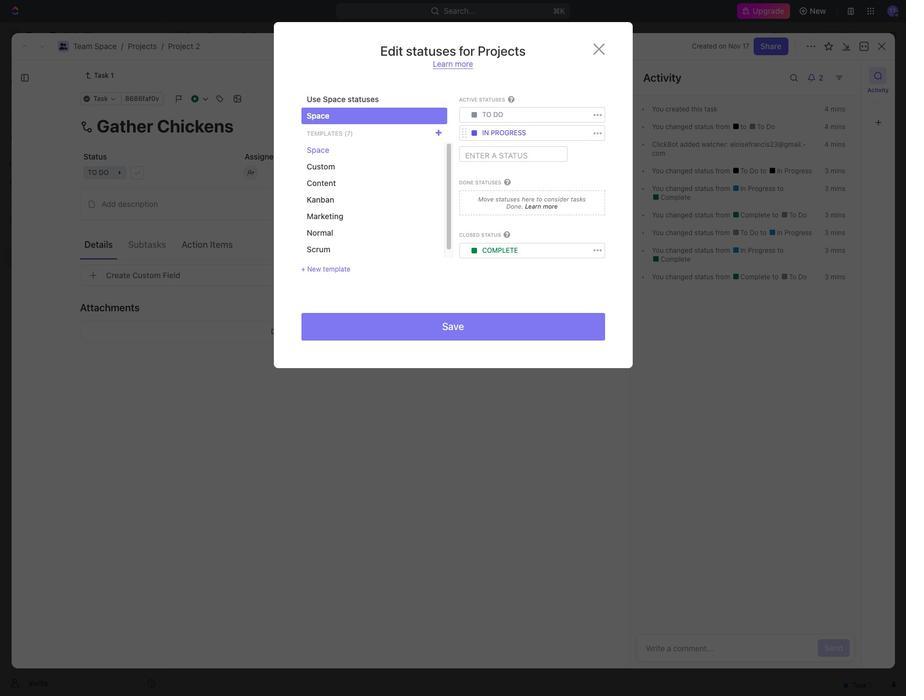 Task type: describe. For each thing, give the bounding box(es) containing it.
save button
[[301, 313, 605, 341]]

9 mins from the top
[[831, 273, 846, 281]]

new inside edit statuses for projects 'dialog'
[[307, 265, 321, 273]]

activity inside task sidebar content section
[[643, 71, 682, 84]]

com
[[652, 140, 806, 157]]

closed status
[[459, 232, 501, 238]]

2 horizontal spatial user group image
[[176, 33, 182, 38]]

created
[[692, 42, 717, 50]]

2 horizontal spatial add task
[[827, 71, 860, 80]]

eloisefrancis23@gmail.
[[730, 140, 806, 149]]

4 mins from the top
[[831, 167, 846, 175]]

1 4 mins from the top
[[825, 105, 846, 113]]

upgrade link
[[738, 3, 790, 19]]

use space statuses
[[307, 94, 379, 104]]

1 3 from the top
[[825, 167, 829, 175]]

templates
[[307, 130, 343, 137]]

1 vertical spatial learn more link
[[524, 203, 558, 210]]

2 you from the top
[[652, 123, 664, 131]]

status
[[83, 152, 107, 161]]

3 3 mins from the top
[[825, 211, 846, 219]]

add up customize at top
[[827, 71, 841, 80]]

⌘k
[[554, 6, 566, 15]]

save
[[442, 321, 464, 333]]

nov
[[729, 42, 741, 50]]

done
[[459, 180, 474, 186]]

(7)
[[345, 130, 353, 137]]

project 2 link
[[168, 41, 200, 51]]

scrum
[[307, 245, 331, 254]]

4 you from the top
[[652, 185, 664, 193]]

inbox
[[27, 76, 46, 86]]

1 horizontal spatial learn
[[525, 203, 542, 210]]

8 mins from the top
[[831, 246, 846, 255]]

you created this task
[[652, 105, 718, 113]]

1 vertical spatial user group image
[[59, 43, 67, 50]]

table link
[[333, 99, 355, 115]]

active statuses
[[459, 97, 505, 103]]

3 mins from the top
[[831, 140, 846, 149]]

team space / projects / project 2
[[73, 41, 200, 51]]

task down 1 button on the top left
[[239, 230, 255, 240]]

subtasks
[[128, 240, 166, 249]]

5 mins from the top
[[831, 185, 846, 193]]

to inside move statuses here to consider tasks done.
[[537, 195, 543, 203]]

share button down upgrade
[[767, 27, 801, 44]]

learn inside edit statuses for projects learn more
[[433, 59, 453, 69]]

1 mins from the top
[[831, 105, 846, 113]]

favorites
[[9, 160, 38, 169]]

dropdown menu image
[[472, 131, 477, 136]]

board
[[206, 102, 228, 111]]

activity inside task sidebar navigation tab list
[[868, 87, 889, 93]]

board link
[[204, 99, 228, 115]]

field
[[163, 271, 180, 280]]

4 3 mins from the top
[[825, 229, 846, 237]]

inbox link
[[4, 72, 160, 90]]

create
[[106, 271, 130, 280]]

3 changed from the top
[[666, 185, 693, 193]]

tasks
[[571, 195, 586, 203]]

2 from from the top
[[716, 167, 730, 175]]

task left task sidebar navigation tab list
[[843, 71, 860, 80]]

drop
[[271, 328, 286, 336]]

0 vertical spatial add task button
[[820, 67, 867, 85]]

5 you from the top
[[652, 211, 664, 219]]

5 changed status from from the top
[[664, 229, 732, 237]]

4 changed from the top
[[666, 211, 693, 219]]

added
[[680, 140, 700, 149]]

new button
[[795, 2, 833, 20]]

add inside button
[[102, 199, 116, 209]]

calendar link
[[280, 99, 315, 115]]

2 changed from the top
[[666, 167, 693, 175]]

send button
[[818, 640, 850, 657]]

watcher:
[[702, 140, 729, 149]]

5 3 mins from the top
[[825, 246, 846, 255]]

Search tasks... text field
[[769, 125, 880, 142]]

add description
[[102, 199, 158, 209]]

2 3 from the top
[[825, 185, 829, 193]]

share for share button to the right of "17"
[[761, 41, 782, 51]]

create custom field button
[[80, 265, 555, 287]]

consider
[[544, 195, 569, 203]]

6 changed status from from the top
[[664, 246, 732, 255]]

1 4 from the top
[[825, 105, 829, 113]]

edit
[[381, 43, 403, 59]]

attachments
[[80, 302, 140, 314]]

template
[[323, 265, 351, 273]]

statuses for done
[[475, 180, 502, 186]]

description
[[118, 199, 158, 209]]

4 mins for added watcher:
[[825, 140, 846, 149]]

8686faf0v button
[[121, 92, 164, 106]]

move
[[478, 195, 494, 203]]

to inside drop your files here to upload
[[334, 328, 341, 336]]

dropdown menu image
[[472, 112, 477, 118]]

in progress inside edit statuses for projects 'dialog'
[[483, 129, 527, 137]]

for
[[459, 43, 475, 59]]

1 inside button
[[259, 212, 262, 220]]

status inside 'dialog'
[[482, 232, 501, 238]]

2 changed status from from the top
[[664, 167, 732, 175]]

your
[[288, 328, 302, 336]]

6 from from the top
[[716, 246, 730, 255]]

1 horizontal spatial /
[[161, 41, 164, 51]]

0 vertical spatial 1
[[111, 71, 114, 80]]

invite
[[29, 679, 48, 688]]

edit statuses for projects learn more
[[381, 43, 526, 69]]

share for share button underneath upgrade
[[774, 30, 795, 40]]

7 mins from the top
[[831, 229, 846, 237]]

drop your files here to upload
[[271, 328, 364, 336]]

kanban
[[307, 195, 334, 204]]

active
[[459, 97, 478, 103]]

customize button
[[798, 99, 855, 115]]

customize
[[813, 102, 851, 111]]

upload
[[343, 328, 364, 336]]

content
[[307, 178, 336, 188]]

on
[[719, 42, 727, 50]]

5 3 from the top
[[825, 246, 829, 255]]

1 horizontal spatial add task
[[297, 156, 326, 164]]

new inside button
[[810, 6, 827, 15]]

1 button
[[248, 211, 264, 222]]

project
[[168, 41, 193, 51]]

created
[[666, 105, 689, 113]]

6 changed from the top
[[666, 246, 693, 255]]

task 1 link
[[80, 69, 118, 82]]

8686faf0v
[[125, 94, 159, 103]]

3 3 from the top
[[825, 211, 829, 219]]

7 you from the top
[[652, 246, 664, 255]]

2 vertical spatial add task button
[[218, 229, 260, 242]]

closed
[[459, 232, 480, 238]]



Task type: vqa. For each thing, say whether or not it's contained in the screenshot.


Task type: locate. For each thing, give the bounding box(es) containing it.
Edit task name text field
[[80, 115, 555, 136]]

here right files
[[319, 328, 333, 336]]

share down upgrade
[[774, 30, 795, 40]]

projects inside edit statuses for projects learn more
[[478, 43, 526, 59]]

activity
[[643, 71, 682, 84], [868, 87, 889, 93]]

this
[[691, 105, 703, 113]]

team for team space / projects / project 2
[[73, 41, 92, 51]]

0 horizontal spatial custom
[[132, 271, 161, 280]]

task up content
[[311, 156, 326, 164]]

team space link
[[172, 29, 232, 42], [73, 41, 117, 51]]

more down consider
[[543, 203, 558, 210]]

team space
[[186, 30, 229, 40]]

space for use space statuses
[[323, 94, 346, 104]]

5 from from the top
[[716, 229, 730, 237]]

0 vertical spatial share
[[774, 30, 795, 40]]

1 horizontal spatial new
[[810, 6, 827, 15]]

task left 1 button on the top left
[[223, 211, 239, 221]]

search...
[[444, 6, 476, 15]]

1 horizontal spatial team space link
[[172, 29, 232, 42]]

done statuses
[[459, 180, 502, 186]]

3 from from the top
[[716, 185, 730, 193]]

4 for added watcher:
[[825, 140, 829, 149]]

projects
[[252, 30, 282, 40], [128, 41, 157, 51], [478, 43, 526, 59]]

0 horizontal spatial here
[[319, 328, 333, 336]]

7 from from the top
[[716, 273, 730, 281]]

task sidebar content section
[[630, 60, 862, 669]]

gantt
[[375, 102, 396, 111]]

2 vertical spatial add task
[[223, 230, 255, 240]]

2 horizontal spatial /
[[234, 30, 236, 40]]

share button right "17"
[[754, 38, 789, 55]]

send
[[825, 644, 843, 653]]

2 horizontal spatial add task button
[[820, 67, 867, 85]]

0 horizontal spatial user group image
[[11, 217, 20, 223]]

home link
[[4, 54, 160, 71]]

task
[[843, 71, 860, 80], [94, 71, 109, 80], [311, 156, 326, 164], [223, 211, 239, 221], [239, 230, 255, 240]]

1 horizontal spatial more
[[543, 203, 558, 210]]

0 vertical spatial custom
[[307, 162, 335, 171]]

1 vertical spatial 1
[[259, 212, 262, 220]]

marketing
[[307, 212, 344, 221]]

complete
[[483, 246, 518, 254]]

custom inside edit statuses for projects 'dialog'
[[307, 162, 335, 171]]

3 you from the top
[[652, 167, 664, 175]]

/ left "project"
[[161, 41, 164, 51]]

create custom field
[[106, 271, 180, 280]]

learn more
[[524, 203, 558, 210]]

changed status from
[[664, 123, 732, 131], [664, 167, 732, 175], [664, 185, 732, 193], [664, 211, 732, 219], [664, 229, 732, 237], [664, 246, 732, 255], [664, 273, 732, 281]]

task
[[705, 105, 718, 113]]

1 changed status from from the top
[[664, 123, 732, 131]]

action items button
[[177, 235, 237, 254]]

add task button up customize at top
[[820, 67, 867, 85]]

use
[[307, 94, 321, 104]]

1 horizontal spatial projects link
[[239, 29, 284, 42]]

automations
[[812, 30, 858, 40]]

4 mins for changed status from
[[825, 123, 846, 131]]

1 vertical spatial more
[[543, 203, 558, 210]]

8 you from the top
[[652, 273, 664, 281]]

0 vertical spatial team
[[186, 30, 205, 40]]

add down task 2
[[223, 230, 237, 240]]

complete
[[659, 193, 691, 202], [739, 211, 773, 219], [659, 255, 691, 264], [739, 273, 773, 281]]

1 horizontal spatial team
[[186, 30, 205, 40]]

action
[[182, 240, 208, 249]]

user group image
[[176, 33, 182, 38], [59, 43, 67, 50], [11, 217, 20, 223]]

add description button
[[84, 196, 551, 213]]

status
[[695, 123, 714, 131], [695, 167, 714, 175], [695, 185, 714, 193], [695, 211, 714, 219], [695, 229, 714, 237], [482, 232, 501, 238], [695, 246, 714, 255], [695, 273, 714, 281]]

new
[[810, 6, 827, 15], [307, 265, 321, 273]]

subtasks button
[[124, 235, 171, 254]]

0 vertical spatial here
[[522, 195, 535, 203]]

learn more link down consider
[[524, 203, 558, 210]]

custom
[[307, 162, 335, 171], [132, 271, 161, 280]]

spaces
[[9, 179, 32, 187]]

details button
[[80, 235, 117, 254]]

1 horizontal spatial learn more link
[[524, 203, 558, 210]]

automations button
[[806, 27, 864, 44]]

0 horizontal spatial learn
[[433, 59, 453, 69]]

0 vertical spatial activity
[[643, 71, 682, 84]]

added watcher:
[[678, 140, 730, 149]]

team for team space
[[186, 30, 205, 40]]

do inside edit statuses for projects 'dialog'
[[494, 111, 504, 119]]

team up home link on the top of page
[[73, 41, 92, 51]]

here inside drop your files here to upload
[[319, 328, 333, 336]]

0 vertical spatial new
[[810, 6, 827, 15]]

0 vertical spatial learn more link
[[433, 59, 473, 69]]

+ new template
[[301, 265, 351, 273]]

projects for team
[[128, 41, 157, 51]]

you
[[652, 105, 664, 113], [652, 123, 664, 131], [652, 167, 664, 175], [652, 185, 664, 193], [652, 211, 664, 219], [652, 229, 664, 237], [652, 246, 664, 255], [652, 273, 664, 281]]

more down for
[[455, 59, 473, 69]]

attachments button
[[80, 294, 555, 321]]

files
[[304, 328, 317, 336]]

custom up content
[[307, 162, 335, 171]]

new up automations
[[810, 6, 827, 15]]

2 vertical spatial user group image
[[11, 217, 20, 223]]

0 horizontal spatial projects
[[128, 41, 157, 51]]

learn more link
[[433, 59, 473, 69], [524, 203, 558, 210]]

1 horizontal spatial add task button
[[284, 154, 330, 167]]

0 horizontal spatial team space link
[[73, 41, 117, 51]]

add task up content
[[297, 156, 326, 164]]

1 vertical spatial activity
[[868, 87, 889, 93]]

/
[[234, 30, 236, 40], [121, 41, 123, 51], [161, 41, 164, 51]]

changed
[[666, 123, 693, 131], [666, 167, 693, 175], [666, 185, 693, 193], [666, 211, 693, 219], [666, 229, 693, 237], [666, 246, 693, 255], [666, 273, 693, 281]]

0 vertical spatial 4
[[825, 105, 829, 113]]

add task up customize at top
[[827, 71, 860, 80]]

to do
[[483, 111, 504, 119], [755, 123, 775, 131], [739, 167, 761, 175], [787, 211, 807, 219], [739, 229, 761, 237], [205, 261, 226, 270], [787, 273, 807, 281]]

0 horizontal spatial 1
[[111, 71, 114, 80]]

add task
[[827, 71, 860, 80], [297, 156, 326, 164], [223, 230, 255, 240]]

eloisefrancis23@gmail. com
[[652, 140, 806, 157]]

user group image inside sidebar navigation
[[11, 217, 20, 223]]

user group image down spaces
[[11, 217, 20, 223]]

0 vertical spatial learn
[[433, 59, 453, 69]]

6 3 mins from the top
[[825, 273, 846, 281]]

1 changed from the top
[[666, 123, 693, 131]]

1 vertical spatial share
[[761, 41, 782, 51]]

0 horizontal spatial activity
[[643, 71, 682, 84]]

4 changed status from from the top
[[664, 211, 732, 219]]

6 mins from the top
[[831, 211, 846, 219]]

in inside edit statuses for projects 'dialog'
[[483, 129, 489, 137]]

0 horizontal spatial learn more link
[[433, 59, 473, 69]]

0 horizontal spatial /
[[121, 41, 123, 51]]

1 you from the top
[[652, 105, 664, 113]]

1 horizontal spatial projects
[[252, 30, 282, 40]]

edit statuses for projects dialog
[[274, 22, 633, 369]]

task down team space / projects / project 2 on the top left of the page
[[94, 71, 109, 80]]

learn more link down for
[[433, 59, 473, 69]]

statuses for edit
[[406, 43, 456, 59]]

0 horizontal spatial add task button
[[218, 229, 260, 242]]

projects link left "project"
[[128, 41, 157, 51]]

clickbot
[[652, 140, 678, 149]]

1 vertical spatial custom
[[132, 271, 161, 280]]

1 horizontal spatial here
[[522, 195, 535, 203]]

2 4 from the top
[[825, 123, 829, 131]]

to do inside edit statuses for projects 'dialog'
[[483, 111, 504, 119]]

2 3 mins from the top
[[825, 185, 846, 193]]

1 horizontal spatial user group image
[[59, 43, 67, 50]]

add
[[827, 71, 841, 80], [297, 156, 310, 164], [102, 199, 116, 209], [223, 230, 237, 240]]

more
[[455, 59, 473, 69], [543, 203, 558, 210]]

0 horizontal spatial add task
[[223, 230, 255, 240]]

sidebar navigation
[[0, 22, 165, 697]]

0 vertical spatial user group image
[[176, 33, 182, 38]]

calendar
[[282, 102, 315, 111]]

add task button down task 2
[[218, 229, 260, 242]]

+
[[301, 265, 306, 273]]

0 vertical spatial add task
[[827, 71, 860, 80]]

here inside move statuses here to consider tasks done.
[[522, 195, 535, 203]]

add task down task 2
[[223, 230, 255, 240]]

add up content
[[297, 156, 310, 164]]

2 vertical spatial 4
[[825, 140, 829, 149]]

tree
[[4, 192, 160, 341]]

favorites button
[[4, 158, 42, 171]]

3 mins
[[825, 167, 846, 175], [825, 185, 846, 193], [825, 211, 846, 219], [825, 229, 846, 237], [825, 246, 846, 255], [825, 273, 846, 281]]

6 you from the top
[[652, 229, 664, 237]]

1 3 mins from the top
[[825, 167, 846, 175]]

new right +
[[307, 265, 321, 273]]

1 horizontal spatial activity
[[868, 87, 889, 93]]

4 for changed status from
[[825, 123, 829, 131]]

task 2
[[223, 211, 246, 221]]

2 4 mins from the top
[[825, 123, 846, 131]]

here
[[522, 195, 535, 203], [319, 328, 333, 336]]

tree inside sidebar navigation
[[4, 192, 160, 341]]

4
[[825, 105, 829, 113], [825, 123, 829, 131], [825, 140, 829, 149]]

projects link right team space at the top left of page
[[239, 29, 284, 42]]

2
[[196, 41, 200, 51], [262, 156, 266, 164], [241, 211, 246, 221], [239, 261, 243, 270]]

0 vertical spatial 4 mins
[[825, 105, 846, 113]]

1 from from the top
[[716, 123, 730, 131]]

custom inside button
[[132, 271, 161, 280]]

add task button up content
[[284, 154, 330, 167]]

7 changed status from from the top
[[664, 273, 732, 281]]

0 vertical spatial more
[[455, 59, 473, 69]]

0 horizontal spatial projects link
[[128, 41, 157, 51]]

1 vertical spatial add task
[[297, 156, 326, 164]]

2 vertical spatial 4 mins
[[825, 140, 846, 149]]

in
[[483, 129, 489, 137], [205, 156, 212, 164], [777, 167, 783, 175], [741, 185, 746, 193], [777, 229, 783, 237], [741, 246, 746, 255]]

7 changed from the top
[[666, 273, 693, 281]]

move statuses here to consider tasks done.
[[478, 195, 586, 210]]

normal
[[307, 228, 333, 238]]

space
[[207, 30, 229, 40], [95, 41, 117, 51], [323, 94, 346, 104], [307, 111, 330, 120], [307, 145, 330, 155]]

space for team space
[[207, 30, 229, 40]]

3 4 mins from the top
[[825, 140, 846, 149]]

1 horizontal spatial custom
[[307, 162, 335, 171]]

progress
[[491, 129, 527, 137], [214, 156, 250, 164], [785, 167, 812, 175], [748, 185, 776, 193], [785, 229, 812, 237], [748, 246, 776, 255]]

1 vertical spatial here
[[319, 328, 333, 336]]

share right "17"
[[761, 41, 782, 51]]

17
[[743, 42, 750, 50]]

2 mins from the top
[[831, 123, 846, 131]]

task 1
[[94, 71, 114, 80]]

share button
[[767, 27, 801, 44], [754, 38, 789, 55]]

task sidebar navigation tab list
[[867, 67, 891, 131]]

5 changed from the top
[[666, 229, 693, 237]]

user group image up "project"
[[176, 33, 182, 38]]

1 vertical spatial learn
[[525, 203, 542, 210]]

projects link
[[239, 29, 284, 42], [128, 41, 157, 51]]

add left description
[[102, 199, 116, 209]]

statuses for move
[[496, 195, 520, 203]]

Enter a status text field
[[465, 147, 562, 162]]

projects for edit
[[478, 43, 526, 59]]

space for team space / projects / project 2
[[95, 41, 117, 51]]

0 horizontal spatial more
[[455, 59, 473, 69]]

in progress
[[483, 129, 527, 137], [205, 156, 250, 164], [775, 167, 812, 175], [739, 185, 778, 193], [775, 229, 812, 237], [739, 246, 778, 255]]

1 vertical spatial 4
[[825, 123, 829, 131]]

assignees
[[460, 129, 493, 138]]

action items
[[182, 240, 233, 249]]

statuses inside move statuses here to consider tasks done.
[[496, 195, 520, 203]]

0 horizontal spatial team
[[73, 41, 92, 51]]

/ right team space at the top left of page
[[234, 30, 236, 40]]

6 3 from the top
[[825, 273, 829, 281]]

progress inside edit statuses for projects 'dialog'
[[491, 129, 527, 137]]

1 vertical spatial 4 mins
[[825, 123, 846, 131]]

0 horizontal spatial new
[[307, 265, 321, 273]]

3 changed status from from the top
[[664, 185, 732, 193]]

assigned
[[245, 152, 278, 161]]

statuses inside edit statuses for projects learn more
[[406, 43, 456, 59]]

1 vertical spatial new
[[307, 265, 321, 273]]

team up project 2 link
[[186, 30, 205, 40]]

assigned to
[[245, 152, 288, 161]]

user group image up home link on the top of page
[[59, 43, 67, 50]]

3 4 from the top
[[825, 140, 829, 149]]

table
[[335, 102, 355, 111]]

1 vertical spatial add task button
[[284, 154, 330, 167]]

1 horizontal spatial 1
[[259, 212, 262, 220]]

4 3 from the top
[[825, 229, 829, 237]]

2 horizontal spatial projects
[[478, 43, 526, 59]]

here up learn more
[[522, 195, 535, 203]]

done.
[[507, 203, 524, 210]]

statuses for active
[[479, 97, 505, 103]]

/ up home link on the top of page
[[121, 41, 123, 51]]

gantt link
[[373, 99, 396, 115]]

custom left field
[[132, 271, 161, 280]]

more inside edit statuses for projects learn more
[[455, 59, 473, 69]]

created on nov 17
[[692, 42, 750, 50]]

1
[[111, 71, 114, 80], [259, 212, 262, 220]]

4 from from the top
[[716, 211, 730, 219]]

1 vertical spatial team
[[73, 41, 92, 51]]



